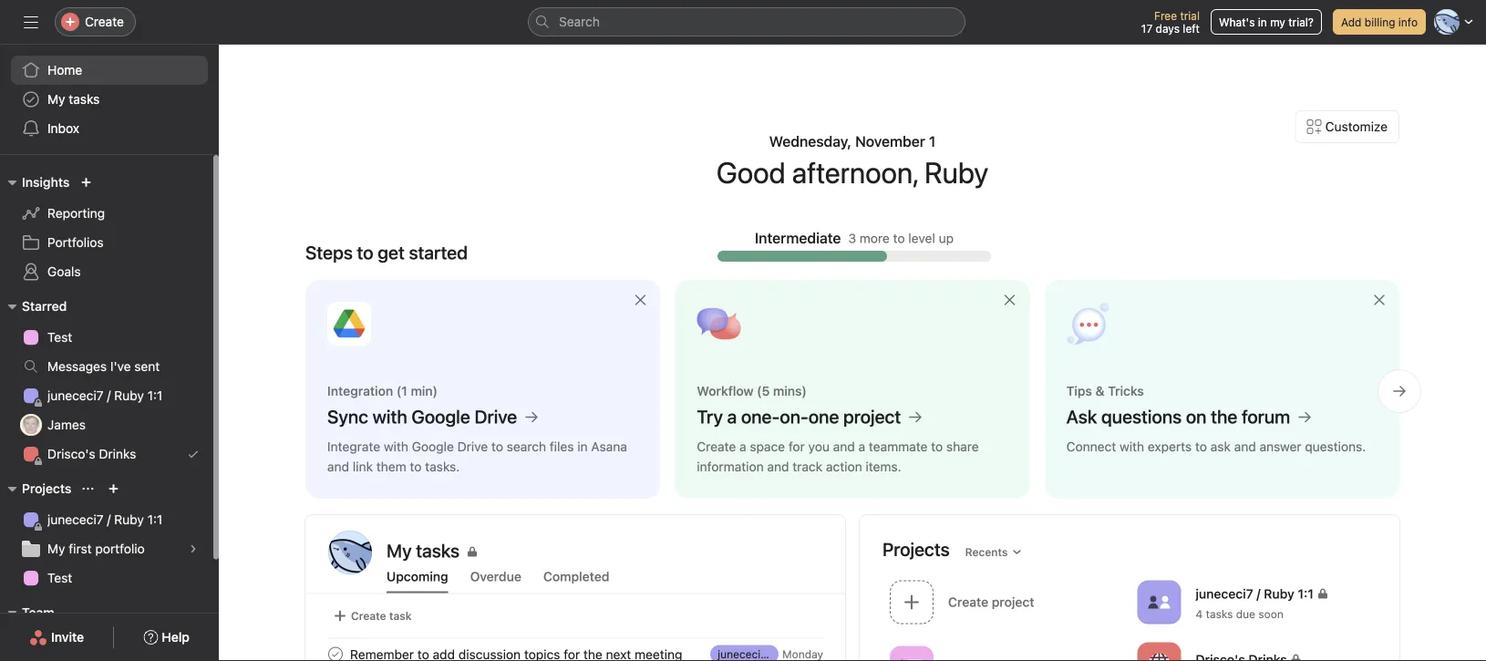 Task type: describe. For each thing, give the bounding box(es) containing it.
insights button
[[0, 171, 70, 193]]

integrate with google drive to search files in asana and link them to tasks.
[[327, 439, 627, 474]]

list image
[[901, 657, 923, 661]]

new image
[[81, 177, 92, 188]]

on
[[1187, 406, 1207, 427]]

2
[[849, 231, 856, 246]]

drisco's
[[47, 447, 95, 462]]

ruby inside projects element
[[114, 512, 144, 527]]

to left search
[[492, 439, 503, 454]]

2 vertical spatial junececi7 / ruby 1:1 link
[[711, 645, 819, 661]]

junececi7 inside starred element
[[47, 388, 104, 403]]

recents
[[966, 546, 1008, 559]]

junececi7 inside projects element
[[47, 512, 104, 527]]

and right ask
[[1235, 439, 1257, 454]]

with for integrate
[[384, 439, 409, 454]]

ask
[[1067, 406, 1098, 427]]

reporting link
[[11, 199, 208, 228]]

track
[[793, 459, 823, 474]]

with for sync
[[373, 406, 407, 427]]

show options, current sort, top image
[[82, 483, 93, 494]]

/ left monday
[[770, 648, 774, 661]]

integrate
[[327, 439, 380, 454]]

first
[[69, 541, 92, 556]]

overdue
[[470, 569, 522, 584]]

experts
[[1148, 439, 1192, 454]]

drive for sync with google drive
[[475, 406, 517, 427]]

projects inside projects dropdown button
[[22, 481, 72, 496]]

free
[[1155, 9, 1178, 22]]

new project or portfolio image
[[108, 483, 119, 494]]

test for first test link from the bottom
[[47, 571, 72, 586]]

questions
[[1102, 406, 1182, 427]]

integration
[[327, 384, 393, 399]]

hide sidebar image
[[24, 15, 38, 29]]

drinks
[[99, 447, 136, 462]]

1:1 inside projects element
[[147, 512, 163, 527]]

global element
[[0, 45, 219, 154]]

home link
[[11, 56, 208, 85]]

tips
[[1067, 384, 1093, 399]]

tips & tricks
[[1067, 384, 1145, 399]]

items.
[[866, 459, 902, 474]]

sync with google drive
[[327, 406, 517, 427]]

create for create task
[[351, 610, 386, 623]]

action
[[826, 459, 863, 474]]

on-
[[780, 406, 809, 427]]

inbox
[[47, 121, 79, 136]]

search
[[559, 14, 600, 29]]

4 tasks due soon
[[1196, 608, 1284, 621]]

workflow (5 mins)
[[697, 384, 807, 399]]

junececi7 / ruby 1:1 link inside projects element
[[11, 505, 208, 535]]

invite button
[[17, 621, 96, 654]]

starred element
[[0, 290, 219, 473]]

(5 mins)
[[757, 384, 807, 399]]

see details, my first portfolio image
[[188, 544, 199, 555]]

/ inside starred element
[[107, 388, 111, 403]]

them
[[377, 459, 407, 474]]

create task
[[351, 610, 412, 623]]

junececi7 / ruby 1:1 inside starred element
[[47, 388, 163, 403]]

add billing info
[[1342, 16, 1418, 28]]

in inside integrate with google drive to search files in asana and link them to tasks.
[[578, 439, 588, 454]]

search list box
[[528, 7, 966, 36]]

asana
[[591, 439, 627, 454]]

drisco's drinks link
[[11, 440, 208, 469]]

to inside create a space for you and a teammate to share information and track action items.
[[932, 439, 943, 454]]

& tricks
[[1096, 384, 1145, 399]]

ja
[[25, 419, 37, 431]]

upcoming
[[387, 569, 448, 584]]

one
[[809, 406, 840, 427]]

wednesday,
[[770, 133, 852, 150]]

projects element
[[0, 473, 219, 597]]

monday button
[[783, 648, 824, 661]]

messages i've sent
[[47, 359, 160, 374]]

try
[[697, 406, 723, 427]]

and inside integrate with google drive to search files in asana and link them to tasks.
[[327, 459, 349, 474]]

search button
[[528, 7, 966, 36]]

junececi7 / ruby 1:1 inside projects element
[[47, 512, 163, 527]]

google for integrate
[[412, 439, 454, 454]]

workflow
[[697, 384, 754, 399]]

help
[[162, 630, 190, 645]]

space
[[750, 439, 785, 454]]

connect
[[1067, 439, 1117, 454]]

level
[[909, 231, 936, 246]]

teammate
[[869, 439, 928, 454]]

search
[[507, 439, 546, 454]]

my tasks link
[[387, 538, 823, 564]]

2 test link from the top
[[11, 564, 208, 593]]

google for sync
[[412, 406, 470, 427]]

the
[[1211, 406, 1238, 427]]

to right them
[[410, 459, 422, 474]]

left
[[1183, 22, 1200, 35]]

answer
[[1260, 439, 1302, 454]]

steps to get started
[[306, 242, 468, 263]]

upcoming button
[[387, 569, 448, 593]]

what's in my trial?
[[1220, 16, 1314, 28]]

in inside button
[[1259, 16, 1268, 28]]

home
[[47, 62, 82, 78]]

test for second test link from the bottom
[[47, 330, 72, 345]]

goals link
[[11, 257, 208, 286]]

overdue button
[[470, 569, 522, 593]]

completed button
[[544, 569, 610, 593]]

afternoon,
[[792, 155, 919, 190]]

drive for integrate with google drive to search files in asana and link them to tasks.
[[458, 439, 488, 454]]

create a space for you and a teammate to share information and track action items.
[[697, 439, 979, 474]]

billing
[[1365, 16, 1396, 28]]

add billing info button
[[1334, 9, 1427, 35]]

intermediate 2 more to level up
[[755, 229, 954, 247]]

1:1 inside starred element
[[147, 388, 163, 403]]

to inside the intermediate 2 more to level up
[[893, 231, 905, 246]]

insights
[[22, 175, 70, 190]]

my tasks link
[[11, 85, 208, 114]]



Task type: locate. For each thing, give the bounding box(es) containing it.
info
[[1399, 16, 1418, 28]]

my tasks
[[47, 92, 100, 107]]

drive up tasks.
[[458, 439, 488, 454]]

ruby inside starred element
[[114, 388, 144, 403]]

1 vertical spatial drive
[[458, 439, 488, 454]]

1 horizontal spatial dismiss image
[[1373, 293, 1387, 307]]

dismiss image
[[1003, 293, 1018, 307], [1373, 293, 1387, 307]]

i've
[[110, 359, 131, 374]]

1 horizontal spatial a
[[740, 439, 747, 454]]

and left "link"
[[327, 459, 349, 474]]

0 vertical spatial google
[[412, 406, 470, 427]]

ruby inside wednesday, november 1 good afternoon, ruby
[[925, 155, 989, 190]]

with down integration (1 min)
[[373, 406, 407, 427]]

0 horizontal spatial create
[[85, 14, 124, 29]]

team button
[[0, 602, 54, 624]]

invite
[[51, 630, 84, 645]]

1 vertical spatial tasks
[[1206, 608, 1234, 621]]

1 horizontal spatial create
[[351, 610, 386, 623]]

test up messages
[[47, 330, 72, 345]]

portfolio
[[95, 541, 145, 556]]

add
[[1342, 16, 1362, 28]]

and
[[833, 439, 855, 454], [1235, 439, 1257, 454], [327, 459, 349, 474], [768, 459, 790, 474]]

0 vertical spatial create
[[85, 14, 124, 29]]

projects left show options, current sort, top icon
[[22, 481, 72, 496]]

customize button
[[1296, 110, 1400, 143]]

create task button
[[328, 603, 416, 629]]

17
[[1142, 22, 1153, 35]]

1 vertical spatial test link
[[11, 564, 208, 593]]

soon
[[1259, 608, 1284, 621]]

files
[[550, 439, 574, 454]]

to left level
[[893, 231, 905, 246]]

tasks down home
[[69, 92, 100, 107]]

monday
[[783, 648, 824, 661]]

my
[[1271, 16, 1286, 28]]

test inside starred element
[[47, 330, 72, 345]]

create up home 'link'
[[85, 14, 124, 29]]

scroll card carousel right image
[[1393, 384, 1407, 399]]

sync
[[327, 406, 368, 427]]

ask
[[1211, 439, 1231, 454]]

tasks inside my tasks link
[[69, 92, 100, 107]]

0 vertical spatial junececi7 / ruby 1:1 link
[[11, 381, 208, 410]]

/ inside projects element
[[107, 512, 111, 527]]

november
[[856, 133, 926, 150]]

0 vertical spatial test link
[[11, 323, 208, 352]]

0 horizontal spatial tasks
[[69, 92, 100, 107]]

create for create
[[85, 14, 124, 29]]

1 vertical spatial test
[[47, 571, 72, 586]]

with down questions
[[1120, 439, 1145, 454]]

ra button
[[328, 531, 372, 575]]

1 vertical spatial google
[[412, 439, 454, 454]]

junececi7 left monday
[[718, 648, 767, 661]]

test inside projects element
[[47, 571, 72, 586]]

1 vertical spatial projects
[[883, 539, 950, 560]]

messages
[[47, 359, 107, 374]]

0 horizontal spatial dismiss image
[[1003, 293, 1018, 307]]

completed
[[544, 569, 610, 584]]

test down first
[[47, 571, 72, 586]]

sent
[[134, 359, 160, 374]]

create up 'information'
[[697, 439, 736, 454]]

google inside integrate with google drive to search files in asana and link them to tasks.
[[412, 439, 454, 454]]

my left first
[[47, 541, 65, 556]]

connect with experts to ask and answer questions.
[[1067, 439, 1367, 454]]

create inside create dropdown button
[[85, 14, 124, 29]]

my first portfolio
[[47, 541, 145, 556]]

steps
[[306, 242, 353, 263]]

portfolios
[[47, 235, 104, 250]]

to left ask
[[1196, 439, 1208, 454]]

to right steps
[[357, 242, 374, 263]]

more
[[860, 231, 890, 246]]

2 vertical spatial create
[[351, 610, 386, 623]]

junececi7 / ruby 1:1 link
[[11, 381, 208, 410], [11, 505, 208, 535], [711, 645, 819, 661]]

customize
[[1326, 119, 1388, 134]]

to left share
[[932, 439, 943, 454]]

(1 min)
[[397, 384, 438, 399]]

test link up messages i've sent
[[11, 323, 208, 352]]

a for create
[[740, 439, 747, 454]]

what's
[[1220, 16, 1256, 28]]

a right try
[[728, 406, 737, 427]]

in left "my"
[[1259, 16, 1268, 28]]

junececi7 up first
[[47, 512, 104, 527]]

junececi7 up 4 tasks due soon
[[1196, 586, 1254, 601]]

create project link
[[883, 575, 1131, 633]]

and down space
[[768, 459, 790, 474]]

create left task
[[351, 610, 386, 623]]

tasks for 4
[[1206, 608, 1234, 621]]

drive inside integrate with google drive to search files in asana and link them to tasks.
[[458, 439, 488, 454]]

/ up soon on the right of the page
[[1257, 586, 1261, 601]]

/ down messages i've sent link
[[107, 388, 111, 403]]

create for create a space for you and a teammate to share information and track action items.
[[697, 439, 736, 454]]

people image
[[1149, 592, 1171, 613]]

/
[[107, 388, 111, 403], [107, 512, 111, 527], [1257, 586, 1261, 601], [770, 648, 774, 661]]

what's in my trial? button
[[1211, 9, 1323, 35]]

up
[[939, 231, 954, 246]]

task
[[389, 610, 412, 623]]

my inside projects element
[[47, 541, 65, 556]]

0 vertical spatial in
[[1259, 16, 1268, 28]]

and up action
[[833, 439, 855, 454]]

my for my tasks
[[47, 92, 65, 107]]

inbox link
[[11, 114, 208, 143]]

0 vertical spatial my
[[47, 92, 65, 107]]

team
[[22, 605, 54, 620]]

my for my first portfolio
[[47, 541, 65, 556]]

drive up search
[[475, 406, 517, 427]]

1
[[929, 133, 936, 150]]

messages i've sent link
[[11, 352, 208, 381]]

0 vertical spatial projects
[[22, 481, 72, 496]]

with up them
[[384, 439, 409, 454]]

tasks right 4 at bottom right
[[1206, 608, 1234, 621]]

tasks.
[[425, 459, 460, 474]]

1 horizontal spatial in
[[1259, 16, 1268, 28]]

junececi7 / ruby 1:1
[[47, 388, 163, 403], [47, 512, 163, 527], [1196, 586, 1314, 601], [718, 648, 819, 661]]

1 vertical spatial my
[[47, 541, 65, 556]]

2 my from the top
[[47, 541, 65, 556]]

goals
[[47, 264, 81, 279]]

my
[[47, 92, 65, 107], [47, 541, 65, 556]]

trial
[[1181, 9, 1200, 22]]

1 test from the top
[[47, 330, 72, 345]]

try a one-on-one project
[[697, 406, 901, 427]]

1 horizontal spatial projects
[[883, 539, 950, 560]]

a for try
[[728, 406, 737, 427]]

0 horizontal spatial a
[[728, 406, 737, 427]]

2 google from the top
[[412, 439, 454, 454]]

dismiss image
[[633, 293, 648, 307]]

dismiss image for ask questions on the forum
[[1373, 293, 1387, 307]]

/ up my first portfolio link
[[107, 512, 111, 527]]

recents button
[[957, 540, 1031, 565]]

you
[[809, 439, 830, 454]]

1 vertical spatial in
[[578, 439, 588, 454]]

with for connect
[[1120, 439, 1145, 454]]

junececi7 down messages
[[47, 388, 104, 403]]

due
[[1237, 608, 1256, 621]]

1 google from the top
[[412, 406, 470, 427]]

google down (1 min)
[[412, 406, 470, 427]]

1 vertical spatial junececi7 / ruby 1:1 link
[[11, 505, 208, 535]]

0 vertical spatial test
[[47, 330, 72, 345]]

good
[[717, 155, 786, 190]]

junececi7 / ruby 1:1 link inside starred element
[[11, 381, 208, 410]]

google
[[412, 406, 470, 427], [412, 439, 454, 454]]

a up 'information'
[[740, 439, 747, 454]]

ask questions on the forum
[[1067, 406, 1291, 427]]

1 horizontal spatial tasks
[[1206, 608, 1234, 621]]

1 vertical spatial create
[[697, 439, 736, 454]]

intermediate
[[755, 229, 842, 247]]

james
[[47, 417, 86, 432]]

forum
[[1242, 406, 1291, 427]]

0 horizontal spatial projects
[[22, 481, 72, 496]]

tasks
[[69, 92, 100, 107], [1206, 608, 1234, 621]]

ra
[[341, 544, 360, 561]]

help button
[[132, 621, 202, 654]]

reporting
[[47, 206, 105, 221]]

a up action
[[859, 439, 866, 454]]

2 horizontal spatial create
[[697, 439, 736, 454]]

information
[[697, 459, 764, 474]]

my inside 'global' element
[[47, 92, 65, 107]]

0 horizontal spatial in
[[578, 439, 588, 454]]

create project
[[949, 595, 1035, 610]]

create inside create task button
[[351, 610, 386, 623]]

1 my from the top
[[47, 92, 65, 107]]

1 test link from the top
[[11, 323, 208, 352]]

insights element
[[0, 166, 219, 290]]

2 horizontal spatial a
[[859, 439, 866, 454]]

with inside integrate with google drive to search files in asana and link them to tasks.
[[384, 439, 409, 454]]

0 vertical spatial drive
[[475, 406, 517, 427]]

starred
[[22, 299, 67, 314]]

my up the inbox on the left
[[47, 92, 65, 107]]

1 dismiss image from the left
[[1003, 293, 1018, 307]]

test link down the portfolio at the left bottom of page
[[11, 564, 208, 593]]

link
[[353, 459, 373, 474]]

tasks for my
[[69, 92, 100, 107]]

2 dismiss image from the left
[[1373, 293, 1387, 307]]

2 test from the top
[[47, 571, 72, 586]]

test
[[47, 330, 72, 345], [47, 571, 72, 586]]

projects button
[[0, 478, 72, 500]]

projects
[[22, 481, 72, 496], [883, 539, 950, 560]]

trial?
[[1289, 16, 1314, 28]]

share
[[947, 439, 979, 454]]

dismiss image for try a one-on-one project
[[1003, 293, 1018, 307]]

free trial 17 days left
[[1142, 9, 1200, 35]]

completed image
[[325, 644, 347, 661]]

projects left recents
[[883, 539, 950, 560]]

ruby
[[925, 155, 989, 190], [114, 388, 144, 403], [114, 512, 144, 527], [1265, 586, 1295, 601], [777, 648, 803, 661]]

my tasks
[[387, 540, 460, 561]]

globe image
[[1149, 654, 1171, 661]]

create inside create a space for you and a teammate to share information and track action items.
[[697, 439, 736, 454]]

Completed checkbox
[[325, 644, 347, 661]]

starred button
[[0, 296, 67, 317]]

0 vertical spatial tasks
[[69, 92, 100, 107]]

in right files
[[578, 439, 588, 454]]

google up tasks.
[[412, 439, 454, 454]]



Task type: vqa. For each thing, say whether or not it's contained in the screenshot.
'on-'
yes



